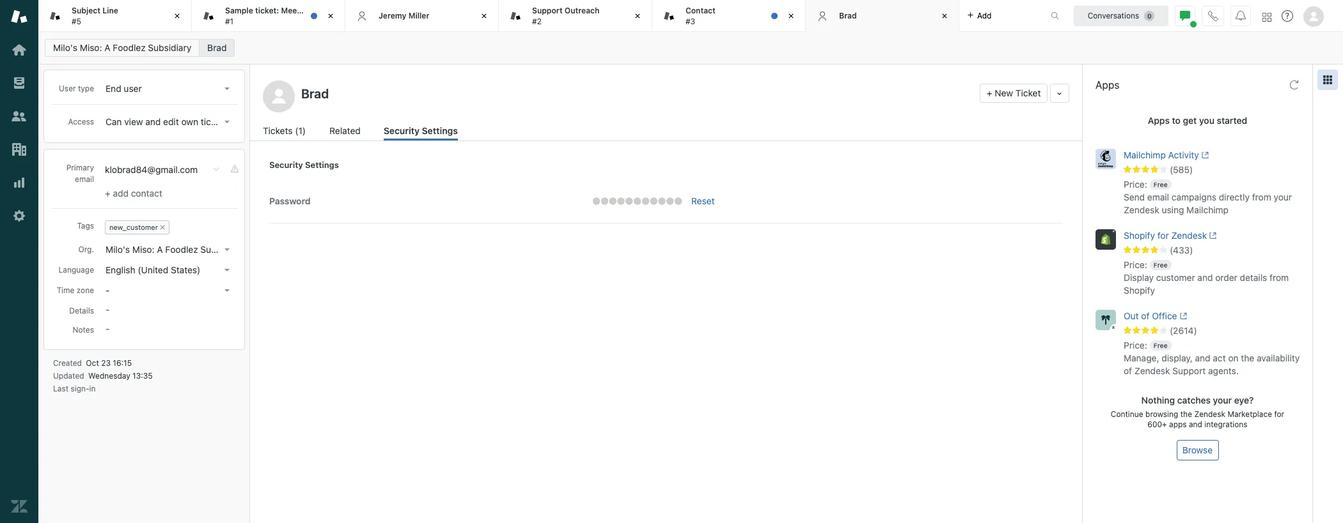 Task type: vqa. For each thing, say whether or not it's contained in the screenshot.
middle the the
yes



Task type: describe. For each thing, give the bounding box(es) containing it.
from inside price: free send email campaigns directly from your zendesk using mailchimp
[[1252, 192, 1272, 203]]

and inside button
[[145, 116, 161, 127]]

jeremy miller tab
[[345, 0, 499, 32]]

can view and edit own tickets only
[[106, 116, 248, 127]]

zendesk support image
[[11, 8, 28, 25]]

own
[[181, 116, 198, 127]]

office
[[1152, 311, 1177, 322]]

0 horizontal spatial for
[[1158, 230, 1169, 241]]

0 horizontal spatial add
[[113, 188, 129, 199]]

(1)
[[295, 125, 306, 136]]

access
[[68, 117, 94, 127]]

contact
[[131, 188, 162, 199]]

you
[[1199, 115, 1215, 126]]

- button
[[102, 282, 235, 300]]

end
[[106, 83, 121, 94]]

user type
[[59, 84, 94, 93]]

views image
[[11, 75, 28, 91]]

started
[[1217, 115, 1248, 126]]

apps for apps
[[1096, 79, 1120, 91]]

type
[[78, 84, 94, 93]]

out of office link
[[1124, 310, 1282, 326]]

mailchimp inside price: free send email campaigns directly from your zendesk using mailchimp
[[1187, 205, 1229, 216]]

(opens in a new tab) image for office
[[1177, 313, 1187, 321]]

brad inside 'link'
[[207, 42, 227, 53]]

miso: inside secondary element
[[80, 42, 102, 53]]

user
[[59, 84, 76, 93]]

subsidiary inside secondary element
[[148, 42, 191, 53]]

tickets
[[263, 125, 293, 136]]

ticket
[[316, 6, 338, 15]]

zendesk inside price: free manage, display, and act on the availability of zendesk support agents.
[[1135, 366, 1170, 377]]

#3
[[686, 16, 695, 26]]

tab containing contact
[[652, 0, 806, 32]]

miller
[[409, 11, 430, 20]]

zone
[[77, 286, 94, 296]]

get help image
[[1282, 10, 1293, 22]]

1 horizontal spatial of
[[1141, 311, 1150, 322]]

13:35
[[132, 372, 153, 381]]

0 horizontal spatial security
[[269, 160, 303, 170]]

1 close image from the left
[[324, 10, 337, 22]]

arrow down image for user
[[225, 88, 230, 90]]

browsing
[[1146, 410, 1179, 420]]

availability
[[1257, 353, 1300, 364]]

main element
[[0, 0, 38, 524]]

tickets (1) link
[[263, 124, 308, 141]]

milo's miso: a foodlez subsidiary link
[[45, 39, 200, 57]]

english
[[106, 265, 135, 276]]

notes
[[73, 326, 94, 335]]

related link
[[329, 124, 362, 141]]

for inside nothing catches your eye? continue browsing the zendesk marketplace for 600+ apps and integrations
[[1275, 410, 1285, 420]]

foodlez inside button
[[165, 244, 198, 255]]

details
[[1240, 272, 1267, 283]]

close image inside jeremy miller tab
[[478, 10, 491, 22]]

zendesk inside price: free send email campaigns directly from your zendesk using mailchimp
[[1124, 205, 1160, 216]]

of inside price: free manage, display, and act on the availability of zendesk support agents.
[[1124, 366, 1132, 377]]

display,
[[1162, 353, 1193, 364]]

reporting image
[[11, 175, 28, 191]]

#5
[[72, 16, 81, 26]]

4 stars. 2614 reviews. element
[[1124, 326, 1305, 337]]

security settings link
[[384, 124, 458, 141]]

(opens in a new tab) image for zendesk
[[1207, 232, 1217, 240]]

agents.
[[1208, 366, 1239, 377]]

act
[[1213, 353, 1226, 364]]

4 close image from the left
[[785, 10, 798, 22]]

customer
[[1156, 272, 1195, 283]]

klobrad84@gmail.com
[[105, 164, 198, 175]]

display
[[1124, 272, 1154, 283]]

can
[[106, 116, 122, 127]]

tickets (1)
[[263, 125, 306, 136]]

arrow down image
[[225, 249, 230, 251]]

tab containing support outreach
[[499, 0, 652, 32]]

contact
[[686, 6, 716, 15]]

primary
[[66, 163, 94, 173]]

email inside price: free send email campaigns directly from your zendesk using mailchimp
[[1147, 192, 1169, 203]]

1 horizontal spatial security settings
[[384, 125, 458, 136]]

nothing catches your eye? continue browsing the zendesk marketplace for 600+ apps and integrations
[[1111, 395, 1285, 430]]

time
[[57, 286, 74, 296]]

arrow down image for view
[[225, 121, 230, 123]]

●●●●●●●●●●●
[[592, 196, 683, 207]]

admin image
[[11, 208, 28, 225]]

milo's miso: a foodlez subsidiary inside button
[[106, 244, 244, 255]]

activity
[[1168, 150, 1199, 161]]

nothing
[[1142, 395, 1175, 406]]

time zone
[[57, 286, 94, 296]]

manage,
[[1124, 353, 1159, 364]]

on
[[1228, 353, 1239, 364]]

arrow down image inside the - button
[[225, 290, 230, 292]]

price: free manage, display, and act on the availability of zendesk support agents.
[[1124, 340, 1300, 377]]

ticket:
[[255, 6, 279, 15]]

support outreach #2
[[532, 6, 600, 26]]

get
[[1183, 115, 1197, 126]]

apps for apps to get you started
[[1148, 115, 1170, 126]]

and inside price: free manage, display, and act on the availability of zendesk support agents.
[[1195, 353, 1211, 364]]

reset
[[691, 196, 715, 207]]

1 horizontal spatial settings
[[422, 125, 458, 136]]

3 close image from the left
[[631, 10, 644, 22]]

continue
[[1111, 410, 1144, 420]]

1 horizontal spatial security
[[384, 125, 420, 136]]

your inside price: free send email campaigns directly from your zendesk using mailchimp
[[1274, 192, 1292, 203]]

email inside primary email
[[75, 175, 94, 184]]

browse
[[1183, 445, 1213, 456]]

zendesk inside nothing catches your eye? continue browsing the zendesk marketplace for 600+ apps and integrations
[[1195, 410, 1226, 420]]

+ new ticket
[[987, 88, 1041, 99]]

4 stars. 433 reviews. element
[[1124, 245, 1305, 256]]

free for email
[[1154, 181, 1168, 189]]

jeremy
[[379, 11, 406, 20]]

price: free send email campaigns directly from your zendesk using mailchimp
[[1124, 179, 1292, 216]]

price: for display
[[1124, 260, 1147, 271]]

the inside sample ticket: meet the ticket #1
[[302, 6, 314, 15]]

marketplace
[[1228, 410, 1272, 420]]

out of office image
[[1096, 310, 1116, 331]]

button displays agent's chat status as online. image
[[1180, 11, 1190, 21]]

+ for + add contact
[[105, 188, 110, 199]]

+ new ticket button
[[980, 84, 1048, 103]]

0 horizontal spatial a
[[104, 42, 110, 53]]

milo's inside secondary element
[[53, 42, 77, 53]]

to
[[1172, 115, 1181, 126]]

+ for + new ticket
[[987, 88, 993, 99]]

password
[[269, 196, 311, 207]]

0 horizontal spatial security settings
[[269, 160, 339, 170]]

end user
[[106, 83, 142, 94]]

secondary element
[[38, 35, 1343, 61]]

milo's inside button
[[106, 244, 130, 255]]

new_customer
[[109, 223, 158, 232]]

arrow down image for (united
[[225, 269, 230, 272]]

add inside "popup button"
[[977, 11, 992, 20]]

foodlez inside secondary element
[[113, 42, 146, 53]]

integrations
[[1205, 420, 1248, 430]]

from inside price: free display customer and order details from shopify
[[1270, 272, 1289, 283]]

campaigns
[[1172, 192, 1217, 203]]

zendesk up (433)
[[1172, 230, 1207, 241]]

600+
[[1148, 420, 1167, 430]]

subsidiary inside button
[[200, 244, 244, 255]]

0 horizontal spatial mailchimp
[[1124, 150, 1166, 161]]



Task type: locate. For each thing, give the bounding box(es) containing it.
+ left the contact
[[105, 188, 110, 199]]

1 vertical spatial your
[[1213, 395, 1232, 406]]

1 vertical spatial milo's miso: a foodlez subsidiary
[[106, 244, 244, 255]]

zendesk products image
[[1263, 12, 1272, 21]]

and right the apps
[[1189, 420, 1203, 430]]

1 horizontal spatial close image
[[938, 10, 951, 22]]

jeremy miller
[[379, 11, 430, 20]]

1 vertical spatial mailchimp
[[1187, 205, 1229, 216]]

your inside nothing catches your eye? continue browsing the zendesk marketplace for 600+ apps and integrations
[[1213, 395, 1232, 406]]

miso: up english (united states)
[[132, 244, 155, 255]]

free inside price: free display customer and order details from shopify
[[1154, 262, 1168, 269]]

milo's miso: a foodlez subsidiary
[[53, 42, 191, 53], [106, 244, 244, 255]]

security down tickets (1) link
[[269, 160, 303, 170]]

1 shopify from the top
[[1124, 230, 1155, 241]]

2 vertical spatial price:
[[1124, 340, 1147, 351]]

tab containing sample ticket: meet the ticket
[[192, 0, 345, 32]]

outreach
[[565, 6, 600, 15]]

#1
[[225, 16, 234, 26]]

2 vertical spatial the
[[1181, 410, 1192, 420]]

0 vertical spatial apps
[[1096, 79, 1120, 91]]

price: inside price: free send email campaigns directly from your zendesk using mailchimp
[[1124, 179, 1147, 190]]

support inside price: free manage, display, and act on the availability of zendesk support agents.
[[1173, 366, 1206, 377]]

add button
[[960, 0, 999, 31]]

subsidiary up english (united states) button
[[200, 244, 244, 255]]

0 horizontal spatial support
[[532, 6, 563, 15]]

0 vertical spatial your
[[1274, 192, 1292, 203]]

0 horizontal spatial subsidiary
[[148, 42, 191, 53]]

0 vertical spatial the
[[302, 6, 314, 15]]

close image left "add" "popup button"
[[938, 10, 951, 22]]

0 vertical spatial a
[[104, 42, 110, 53]]

tab containing subject line
[[38, 0, 192, 32]]

miso: down #5
[[80, 42, 102, 53]]

arrow down image inside can view and edit own tickets only button
[[225, 121, 230, 123]]

2 tab from the left
[[192, 0, 345, 32]]

directly
[[1219, 192, 1250, 203]]

english (united states)
[[106, 265, 200, 276]]

email
[[75, 175, 94, 184], [1147, 192, 1169, 203]]

notifications image
[[1236, 11, 1246, 21]]

mailchimp activity link
[[1124, 149, 1282, 164]]

customers image
[[11, 108, 28, 125]]

from right details
[[1270, 272, 1289, 283]]

add
[[977, 11, 992, 20], [113, 188, 129, 199]]

close image inside tab
[[171, 10, 184, 22]]

zendesk down manage,
[[1135, 366, 1170, 377]]

0 horizontal spatial (opens in a new tab) image
[[1177, 313, 1187, 321]]

1 horizontal spatial for
[[1275, 410, 1285, 420]]

can view and edit own tickets only button
[[102, 113, 248, 131]]

0 vertical spatial email
[[75, 175, 94, 184]]

None text field
[[297, 84, 975, 103]]

0 vertical spatial subsidiary
[[148, 42, 191, 53]]

0 vertical spatial settings
[[422, 125, 458, 136]]

1 tab from the left
[[38, 0, 192, 32]]

zendesk down send
[[1124, 205, 1160, 216]]

3 tab from the left
[[499, 0, 652, 32]]

new_customer menu
[[102, 218, 234, 237]]

out of office
[[1124, 311, 1177, 322]]

sample
[[225, 6, 253, 15]]

only
[[231, 116, 248, 127]]

0 vertical spatial miso:
[[80, 42, 102, 53]]

out
[[1124, 311, 1139, 322]]

#2
[[532, 16, 542, 26]]

1 vertical spatial for
[[1275, 410, 1285, 420]]

of right out
[[1141, 311, 1150, 322]]

0 vertical spatial mailchimp
[[1124, 150, 1166, 161]]

2 close image from the left
[[938, 10, 951, 22]]

1 vertical spatial free
[[1154, 262, 1168, 269]]

free inside price: free send email campaigns directly from your zendesk using mailchimp
[[1154, 181, 1168, 189]]

●●●●●●●●●●● reset
[[592, 196, 715, 207]]

arrow down image inside english (united states) button
[[225, 269, 230, 272]]

zendesk up integrations
[[1195, 410, 1226, 420]]

1 vertical spatial (opens in a new tab) image
[[1177, 313, 1187, 321]]

brad link
[[199, 39, 235, 57]]

2 horizontal spatial the
[[1241, 353, 1255, 364]]

apps
[[1169, 420, 1187, 430]]

line
[[102, 6, 118, 15]]

1 horizontal spatial a
[[157, 244, 163, 255]]

free for customer
[[1154, 262, 1168, 269]]

price: up display
[[1124, 260, 1147, 271]]

0 vertical spatial of
[[1141, 311, 1150, 322]]

a up (united
[[157, 244, 163, 255]]

1 close image from the left
[[171, 10, 184, 22]]

sample ticket: meet the ticket #1
[[225, 6, 338, 26]]

23
[[101, 359, 111, 368]]

0 vertical spatial for
[[1158, 230, 1169, 241]]

+ inside button
[[987, 88, 993, 99]]

a down subject line #5
[[104, 42, 110, 53]]

free up 'display,' on the bottom
[[1154, 342, 1168, 350]]

1 horizontal spatial brad
[[839, 11, 857, 20]]

1 horizontal spatial subsidiary
[[200, 244, 244, 255]]

subject line #5
[[72, 6, 118, 26]]

0 vertical spatial from
[[1252, 192, 1272, 203]]

1 vertical spatial the
[[1241, 353, 1255, 364]]

contact #3
[[686, 6, 716, 26]]

language
[[59, 265, 94, 275]]

1 horizontal spatial email
[[1147, 192, 1169, 203]]

(opens in a new tab) image
[[1207, 232, 1217, 240], [1177, 313, 1187, 321]]

1 arrow down image from the top
[[225, 88, 230, 90]]

1 horizontal spatial milo's
[[106, 244, 130, 255]]

catches
[[1178, 395, 1211, 406]]

tab
[[38, 0, 192, 32], [192, 0, 345, 32], [499, 0, 652, 32], [652, 0, 806, 32]]

new_customer link
[[109, 223, 158, 232]]

1 vertical spatial milo's
[[106, 244, 130, 255]]

1 horizontal spatial mailchimp
[[1187, 205, 1229, 216]]

1 vertical spatial of
[[1124, 366, 1132, 377]]

mailchimp activity image
[[1096, 149, 1116, 170]]

price: up send
[[1124, 179, 1147, 190]]

foodlez up states)
[[165, 244, 198, 255]]

4 tab from the left
[[652, 0, 806, 32]]

1 vertical spatial settings
[[305, 160, 339, 170]]

0 horizontal spatial milo's
[[53, 42, 77, 53]]

the inside nothing catches your eye? continue browsing the zendesk marketplace for 600+ apps and integrations
[[1181, 410, 1192, 420]]

mailchimp down the campaigns
[[1187, 205, 1229, 216]]

support inside support outreach #2
[[532, 6, 563, 15]]

(opens in a new tab) image
[[1199, 152, 1209, 159]]

free up customer at the right of page
[[1154, 262, 1168, 269]]

0 vertical spatial security
[[384, 125, 420, 136]]

the right meet
[[302, 6, 314, 15]]

price: inside price: free display customer and order details from shopify
[[1124, 260, 1147, 271]]

2 vertical spatial free
[[1154, 342, 1168, 350]]

end user button
[[102, 80, 235, 98]]

0 vertical spatial milo's
[[53, 42, 77, 53]]

apps image
[[1323, 75, 1333, 85]]

0 vertical spatial security settings
[[384, 125, 458, 136]]

4 arrow down image from the top
[[225, 290, 230, 292]]

3 price: from the top
[[1124, 340, 1147, 351]]

in
[[89, 384, 96, 394]]

1 vertical spatial foodlez
[[165, 244, 198, 255]]

shopify inside price: free display customer and order details from shopify
[[1124, 285, 1155, 296]]

arrow down image inside end user button
[[225, 88, 230, 90]]

milo's miso: a foodlez subsidiary up english (united states) button
[[106, 244, 244, 255]]

16:15
[[113, 359, 132, 368]]

(opens in a new tab) image inside out of office link
[[1177, 313, 1187, 321]]

and left act
[[1195, 353, 1211, 364]]

miso: inside button
[[132, 244, 155, 255]]

1 vertical spatial security
[[269, 160, 303, 170]]

shopify right shopify for zendesk image
[[1124, 230, 1155, 241]]

0 vertical spatial support
[[532, 6, 563, 15]]

0 horizontal spatial your
[[1213, 395, 1232, 406]]

3 free from the top
[[1154, 342, 1168, 350]]

for
[[1158, 230, 1169, 241], [1275, 410, 1285, 420]]

and inside nothing catches your eye? continue browsing the zendesk marketplace for 600+ apps and integrations
[[1189, 420, 1203, 430]]

0 vertical spatial foodlez
[[113, 42, 146, 53]]

0 vertical spatial shopify
[[1124, 230, 1155, 241]]

english (united states) button
[[102, 262, 235, 280]]

0 horizontal spatial close image
[[171, 10, 184, 22]]

get started image
[[11, 42, 28, 58]]

(opens in a new tab) image inside shopify for zendesk link
[[1207, 232, 1217, 240]]

close image left #1
[[171, 10, 184, 22]]

0 horizontal spatial of
[[1124, 366, 1132, 377]]

oct
[[86, 359, 99, 368]]

for down "using" on the top of page
[[1158, 230, 1169, 241]]

and inside price: free display customer and order details from shopify
[[1198, 272, 1213, 283]]

organizations image
[[11, 141, 28, 158]]

1 horizontal spatial miso:
[[132, 244, 155, 255]]

(opens in a new tab) image up 4 stars. 433 reviews. element at the top
[[1207, 232, 1217, 240]]

a inside button
[[157, 244, 163, 255]]

close image inside brad tab
[[938, 10, 951, 22]]

from right the directly
[[1252, 192, 1272, 203]]

1 vertical spatial a
[[157, 244, 163, 255]]

2 free from the top
[[1154, 262, 1168, 269]]

meet
[[281, 6, 300, 15]]

0 horizontal spatial settings
[[305, 160, 339, 170]]

email up "using" on the top of page
[[1147, 192, 1169, 203]]

1 free from the top
[[1154, 181, 1168, 189]]

close image
[[171, 10, 184, 22], [938, 10, 951, 22]]

1 vertical spatial shopify
[[1124, 285, 1155, 296]]

0 vertical spatial free
[[1154, 181, 1168, 189]]

0 vertical spatial +
[[987, 88, 993, 99]]

subsidiary up end user button
[[148, 42, 191, 53]]

1 horizontal spatial +
[[987, 88, 993, 99]]

2 arrow down image from the top
[[225, 121, 230, 123]]

price: for manage,
[[1124, 340, 1147, 351]]

0 horizontal spatial the
[[302, 6, 314, 15]]

1 vertical spatial security settings
[[269, 160, 339, 170]]

of
[[1141, 311, 1150, 322], [1124, 366, 1132, 377]]

foodlez
[[113, 42, 146, 53], [165, 244, 198, 255]]

close image for brad tab at the top of the page
[[938, 10, 951, 22]]

price:
[[1124, 179, 1147, 190], [1124, 260, 1147, 271], [1124, 340, 1147, 351]]

1 vertical spatial miso:
[[132, 244, 155, 255]]

apps to get you started
[[1148, 115, 1248, 126]]

a
[[104, 42, 110, 53], [157, 244, 163, 255]]

brad tab
[[806, 0, 960, 32]]

your right the directly
[[1274, 192, 1292, 203]]

1 vertical spatial from
[[1270, 272, 1289, 283]]

zendesk image
[[11, 499, 28, 516]]

1 horizontal spatial foodlez
[[165, 244, 198, 255]]

the inside price: free manage, display, and act on the availability of zendesk support agents.
[[1241, 353, 1255, 364]]

1 horizontal spatial apps
[[1148, 115, 1170, 126]]

security right related link
[[384, 125, 420, 136]]

1 horizontal spatial your
[[1274, 192, 1292, 203]]

1 vertical spatial add
[[113, 188, 129, 199]]

free inside price: free manage, display, and act on the availability of zendesk support agents.
[[1154, 342, 1168, 350]]

mailchimp left activity
[[1124, 150, 1166, 161]]

free up "using" on the top of page
[[1154, 181, 1168, 189]]

price: inside price: free manage, display, and act on the availability of zendesk support agents.
[[1124, 340, 1147, 351]]

related
[[329, 125, 361, 136]]

1 horizontal spatial add
[[977, 11, 992, 20]]

0 horizontal spatial miso:
[[80, 42, 102, 53]]

tabs tab list
[[38, 0, 1038, 32]]

1 vertical spatial subsidiary
[[200, 244, 244, 255]]

0 vertical spatial add
[[977, 11, 992, 20]]

0 vertical spatial price:
[[1124, 179, 1147, 190]]

(opens in a new tab) image up (2614)
[[1177, 313, 1187, 321]]

1 vertical spatial email
[[1147, 192, 1169, 203]]

price: up manage,
[[1124, 340, 1147, 351]]

security settings
[[384, 125, 458, 136], [269, 160, 339, 170]]

0 vertical spatial milo's miso: a foodlez subsidiary
[[53, 42, 191, 53]]

milo's miso: a foodlez subsidiary down line
[[53, 42, 191, 53]]

reset link
[[691, 196, 715, 207]]

(433)
[[1170, 245, 1193, 256]]

milo's miso: a foodlez subsidiary button
[[102, 241, 244, 259]]

milo's down #5
[[53, 42, 77, 53]]

(2614)
[[1170, 326, 1197, 336]]

last
[[53, 384, 68, 394]]

(united
[[138, 265, 168, 276]]

0 vertical spatial (opens in a new tab) image
[[1207, 232, 1217, 240]]

3 arrow down image from the top
[[225, 269, 230, 272]]

created
[[53, 359, 82, 368]]

milo's up the english
[[106, 244, 130, 255]]

and left order
[[1198, 272, 1213, 283]]

foodlez up the user in the left of the page
[[113, 42, 146, 53]]

your left eye?
[[1213, 395, 1232, 406]]

shopify
[[1124, 230, 1155, 241], [1124, 285, 1155, 296]]

0 vertical spatial brad
[[839, 11, 857, 20]]

1 vertical spatial price:
[[1124, 260, 1147, 271]]

arrow down image
[[225, 88, 230, 90], [225, 121, 230, 123], [225, 269, 230, 272], [225, 290, 230, 292]]

and left edit
[[145, 116, 161, 127]]

the up the apps
[[1181, 410, 1192, 420]]

shopify down display
[[1124, 285, 1155, 296]]

brad inside tab
[[839, 11, 857, 20]]

close image for tab containing subject line
[[171, 10, 184, 22]]

milo's miso: a foodlez subsidiary inside secondary element
[[53, 42, 191, 53]]

0 horizontal spatial +
[[105, 188, 110, 199]]

1 vertical spatial +
[[105, 188, 110, 199]]

+ left new
[[987, 88, 993, 99]]

support down 'display,' on the bottom
[[1173, 366, 1206, 377]]

0 horizontal spatial brad
[[207, 42, 227, 53]]

1 vertical spatial support
[[1173, 366, 1206, 377]]

the right on
[[1241, 353, 1255, 364]]

conversations
[[1088, 11, 1139, 20]]

0 horizontal spatial apps
[[1096, 79, 1120, 91]]

4 stars. 585 reviews. element
[[1124, 164, 1305, 176]]

shopify for zendesk image
[[1096, 230, 1116, 250]]

price: for send
[[1124, 179, 1147, 190]]

states)
[[171, 265, 200, 276]]

1 horizontal spatial support
[[1173, 366, 1206, 377]]

1 vertical spatial brad
[[207, 42, 227, 53]]

1 vertical spatial apps
[[1148, 115, 1170, 126]]

for right marketplace
[[1275, 410, 1285, 420]]

edit
[[163, 116, 179, 127]]

support up #2
[[532, 6, 563, 15]]

free for display,
[[1154, 342, 1168, 350]]

2 price: from the top
[[1124, 260, 1147, 271]]

1 price: from the top
[[1124, 179, 1147, 190]]

of down manage,
[[1124, 366, 1132, 377]]

support
[[532, 6, 563, 15], [1173, 366, 1206, 377]]

close image
[[324, 10, 337, 22], [478, 10, 491, 22], [631, 10, 644, 22], [785, 10, 798, 22]]

ticket
[[1016, 88, 1041, 99]]

using
[[1162, 205, 1184, 216]]

email down primary
[[75, 175, 94, 184]]

wednesday
[[88, 372, 130, 381]]

tickets
[[201, 116, 228, 127]]

None field
[[102, 237, 111, 251]]

the
[[302, 6, 314, 15], [1241, 353, 1255, 364], [1181, 410, 1192, 420]]

0 horizontal spatial email
[[75, 175, 94, 184]]

price: free display customer and order details from shopify
[[1124, 260, 1289, 296]]

1 horizontal spatial the
[[1181, 410, 1192, 420]]

apps
[[1096, 79, 1120, 91], [1148, 115, 1170, 126]]

user
[[124, 83, 142, 94]]

mailchimp activity
[[1124, 150, 1199, 161]]

your
[[1274, 192, 1292, 203], [1213, 395, 1232, 406]]

2 shopify from the top
[[1124, 285, 1155, 296]]

2 close image from the left
[[478, 10, 491, 22]]

1 horizontal spatial (opens in a new tab) image
[[1207, 232, 1217, 240]]

0 horizontal spatial foodlez
[[113, 42, 146, 53]]

subject
[[72, 6, 100, 15]]



